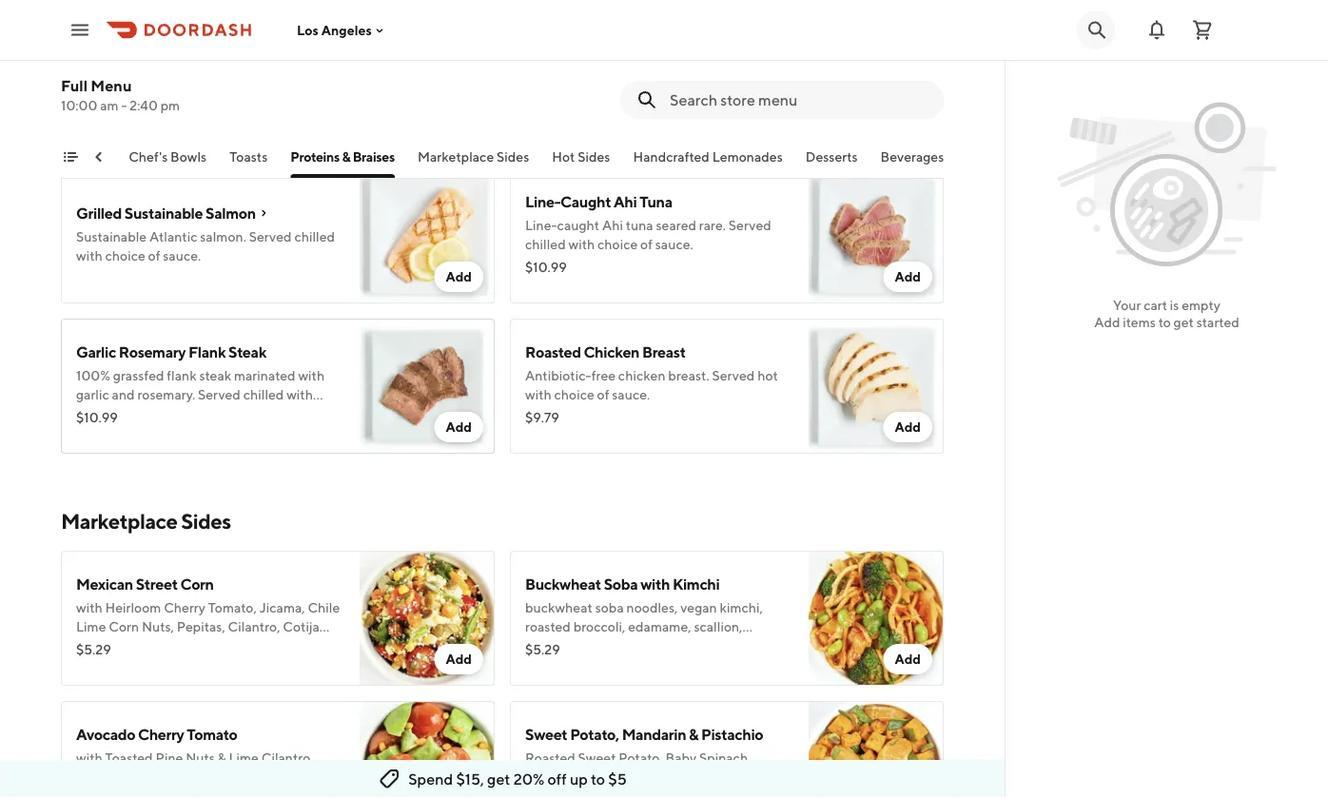 Task type: describe. For each thing, give the bounding box(es) containing it.
of inside line-caught ahi tuna line-caught ahi tuna seared rare. served chilled with choice of sauce. $10.99
[[640, 236, 653, 252]]

choice inside garlic rosemary flank steak 100% grassfed flank steak marinated with garlic and rosemary. served chilled with choice of sauce.
[[76, 406, 116, 422]]

chicken
[[584, 343, 640, 361]]

started
[[1197, 314, 1240, 330]]

20%
[[513, 770, 545, 788]]

0 vertical spatial potato,
[[570, 725, 619, 744]]

cart
[[1144, 297, 1167, 313]]

orange,
[[586, 769, 635, 785]]

flank
[[188, 343, 226, 361]]

scroll menu navigation left image
[[91, 149, 107, 165]]

vegan
[[680, 600, 717, 616]]

avocado cherry tomato image
[[360, 701, 495, 798]]

sauce. inside garlic rosemary flank steak 100% grassfed flank steak marinated with garlic and rosemary. served chilled with choice of sauce.
[[134, 406, 172, 422]]

served inside braised angus beef overnight braised angus beef. served hot with choice of sauce. $10.99
[[262, 67, 305, 83]]

your
[[1113, 297, 1141, 313]]

cotija
[[283, 619, 319, 635]]

handcrafted lemonades button
[[633, 147, 783, 178]]

caught
[[557, 217, 600, 233]]

served inside garlic rosemary flank steak 100% grassfed flank steak marinated with garlic and rosemary. served chilled with choice of sauce.
[[198, 387, 241, 402]]

add item to cart image for sweet potato, mandarin & pistachio
[[895, 794, 921, 798]]

hot for beef
[[308, 67, 328, 83]]

salmon for grilled sustainable salmon
[[206, 204, 256, 222]]

street
[[136, 575, 178, 593]]

1 horizontal spatial angus
[[188, 67, 227, 83]]

0 vertical spatial ahi
[[614, 193, 637, 211]]

add item to cart image for avocado cherry tomato
[[446, 794, 472, 798]]

your cart is empty add items to get started
[[1094, 297, 1240, 330]]

with inside buckwheat soba with kimchi buckwheat soba noodles, vegan kimchi, roasted broccoli, edamame, scallion, cilantro, sesame vinaigrette
[[641, 575, 670, 593]]

breast
[[642, 343, 686, 361]]

free
[[592, 368, 616, 383]]

full menu 10:00 am - 2:40 pm
[[61, 77, 180, 113]]

vinaigrette inside "sweet potato, mandarin & pistachio roasted sweet potato, baby spinach, mandarin orange, toasted pistachio, pistachio vinaigrette"
[[584, 788, 652, 798]]

$5.29 for buckwheat soba with kimchi
[[525, 642, 560, 657]]

flank
[[167, 368, 197, 383]]

off
[[548, 770, 567, 788]]

hot sides
[[552, 149, 610, 165]]

seared
[[656, 217, 697, 233]]

0 horizontal spatial marketplace
[[61, 509, 177, 534]]

add for 100% grassfed flank steak marinated with garlic and rosemary. served chilled with choice of sauce.
[[446, 419, 472, 435]]

pistachio,
[[688, 769, 747, 785]]

0 items, open order cart image
[[1191, 19, 1214, 41]]

with right marinated
[[298, 368, 325, 383]]

of inside "roasted chicken breast antibiotic-free chicken breast. served hot with choice of sauce. $9.79"
[[597, 387, 609, 402]]

spinach,
[[699, 750, 751, 766]]

chicken
[[618, 368, 666, 383]]

cilantro,
[[525, 638, 574, 654]]

sauce. inside braised angus beef overnight braised angus beef. served hot with choice of sauce. $10.99
[[163, 86, 201, 102]]

chef's bowls
[[129, 149, 207, 165]]

sesame
[[577, 638, 622, 654]]

braised
[[141, 67, 185, 83]]

1 vertical spatial potato,
[[619, 750, 663, 766]]

angeles
[[321, 22, 372, 38]]

mexican
[[76, 575, 133, 593]]

chile
[[308, 600, 340, 616]]

of inside garlic rosemary flank steak 100% grassfed flank steak marinated with garlic and rosemary. served chilled with choice of sauce.
[[119, 406, 131, 422]]

braised angus beef overnight braised angus beef. served hot with choice of sauce. $10.99
[[76, 42, 328, 125]]

notification bell image
[[1146, 19, 1168, 41]]

-
[[121, 98, 127, 113]]

with inside mexican street corn with heirloom cherry tomato, jicama, chile lime corn nuts, pepitas, cilantro, cotija cheese,   & avocado scallion ranch dressing
[[76, 600, 102, 616]]

1 line- from the top
[[525, 193, 561, 211]]

1 vertical spatial pistachio
[[525, 788, 581, 798]]

full
[[61, 77, 88, 95]]

beverages button
[[881, 147, 944, 178]]

spend $15, get 20% off up to $5
[[408, 770, 627, 788]]

lime inside mexican street corn with heirloom cherry tomato, jicama, chile lime corn nuts, pepitas, cilantro, cotija cheese,   & avocado scallion ranch dressing
[[76, 619, 106, 635]]

1 horizontal spatial corn
[[180, 575, 214, 593]]

cilantro,
[[228, 619, 280, 635]]

heirloom
[[105, 600, 161, 616]]

sauce. inside "roasted chicken breast antibiotic-free chicken breast. served hot with choice of sauce. $9.79"
[[612, 387, 650, 402]]

salmon. inside grilled sustainable salmon sustainable atlantic salmon. served chilled with choice of sauce.
[[649, 67, 695, 83]]

add for antibiotic-free chicken breast. served hot with choice of sauce.
[[895, 419, 921, 435]]

pepitas,
[[177, 619, 225, 635]]

to for items
[[1159, 314, 1171, 330]]

hot for breast
[[758, 368, 778, 383]]

desserts button
[[806, 147, 858, 178]]

roasted chicken breast antibiotic-free chicken breast. served hot with choice of sauce. $9.79
[[525, 343, 778, 425]]

add for buckwheat soba noodles, vegan kimchi, roasted broccoli, edamame, scallion, cilantro, sesame vinaigrette
[[895, 651, 921, 667]]

up
[[570, 770, 588, 788]]

menu
[[91, 77, 132, 95]]

buckwheat soba with kimchi buckwheat soba noodles, vegan kimchi, roasted broccoli, edamame, scallion, cilantro, sesame vinaigrette
[[525, 575, 763, 654]]

toasted inside "sweet potato, mandarin & pistachio roasted sweet potato, baby spinach, mandarin orange, toasted pistachio, pistachio vinaigrette"
[[638, 769, 685, 785]]

avocado inside the avocado cherry tomato with toasted pine nuts & lime cilantro vinaigrette
[[76, 725, 135, 744]]

0 vertical spatial grilled sustainable salmon image
[[809, 18, 944, 153]]

0 vertical spatial pistachio
[[701, 725, 763, 744]]

2:40
[[130, 98, 158, 113]]

edamame,
[[628, 619, 691, 635]]

10:00
[[61, 98, 97, 113]]

items
[[1123, 314, 1156, 330]]

is
[[1170, 297, 1179, 313]]

soba
[[595, 600, 624, 616]]

rosemary.
[[137, 387, 195, 402]]

soba
[[604, 575, 638, 593]]

$9.79
[[525, 410, 559, 425]]

& left braises
[[342, 149, 350, 165]]

los
[[297, 22, 319, 38]]

$10.99 inside line-caught ahi tuna line-caught ahi tuna seared rare. served chilled with choice of sauce. $10.99
[[525, 259, 567, 275]]

dressing
[[287, 638, 340, 654]]

grilled sustainable salmon sustainable atlantic salmon. served chilled with choice of sauce.
[[525, 42, 784, 102]]

garlic rosemary flank steak 100% grassfed flank steak marinated with garlic and rosemary. served chilled with choice of sauce.
[[76, 343, 325, 422]]

buckwheat
[[525, 575, 601, 593]]

0 horizontal spatial angus
[[129, 42, 173, 60]]

nuts
[[186, 750, 215, 766]]

open menu image
[[69, 19, 91, 41]]

beef
[[175, 42, 207, 60]]

grilled sustainable salmon
[[76, 204, 256, 222]]

0 horizontal spatial sweet
[[525, 725, 567, 744]]

proteins & braises
[[290, 149, 395, 165]]

served inside sustainable atlantic salmon. served chilled with choice of sauce.
[[249, 229, 292, 245]]

atlantic inside sustainable atlantic salmon. served chilled with choice of sauce.
[[149, 229, 197, 245]]

with inside grilled sustainable salmon sustainable atlantic salmon. served chilled with choice of sauce.
[[525, 86, 552, 102]]

100%
[[76, 368, 110, 383]]

0 horizontal spatial get
[[487, 770, 510, 788]]

1 vertical spatial sweet
[[578, 750, 616, 766]]

add button for garlic rosemary flank steak
[[434, 412, 483, 442]]

served inside "roasted chicken breast antibiotic-free chicken breast. served hot with choice of sauce. $9.79"
[[712, 368, 755, 383]]

rosemary
[[119, 343, 186, 361]]

buckwheat soba with kimchi image
[[809, 551, 944, 686]]

steak
[[228, 343, 266, 361]]

toasts button
[[229, 147, 268, 178]]

handcrafted lemonades
[[633, 149, 783, 165]]

choice inside braised angus beef overnight braised angus beef. served hot with choice of sauce. $10.99
[[105, 86, 145, 102]]

toasts
[[229, 149, 268, 165]]

vinaigrette inside the avocado cherry tomato with toasted pine nuts & lime cilantro vinaigrette
[[76, 769, 144, 785]]

bowls for chef's bowls
[[170, 149, 207, 165]]

rare.
[[699, 217, 726, 233]]

sweet potato, mandarin & pistachio roasted sweet potato, baby spinach, mandarin orange, toasted pistachio, pistachio vinaigrette
[[525, 725, 763, 798]]

braises
[[353, 149, 395, 165]]

choice inside sustainable atlantic salmon. served chilled with choice of sauce.
[[105, 248, 145, 264]]

braised
[[76, 42, 127, 60]]

bowls for poke bowls
[[70, 149, 106, 165]]

cherry inside mexican street corn with heirloom cherry tomato, jicama, chile lime corn nuts, pepitas, cilantro, cotija cheese,   & avocado scallion ranch dressing
[[164, 600, 205, 616]]

kimchi
[[673, 575, 720, 593]]

beef.
[[229, 67, 260, 83]]

garlic rosemary flank steak image
[[360, 319, 495, 454]]

grilled for grilled sustainable salmon sustainable atlantic salmon. served chilled with choice of sauce.
[[525, 42, 571, 60]]

Item Search search field
[[670, 89, 929, 110]]



Task type: vqa. For each thing, say whether or not it's contained in the screenshot.


Task type: locate. For each thing, give the bounding box(es) containing it.
with inside sustainable atlantic salmon. served chilled with choice of sauce.
[[76, 248, 102, 264]]

baby
[[666, 750, 697, 766]]

hot
[[552, 149, 575, 165]]

choice inside line-caught ahi tuna line-caught ahi tuna seared rare. served chilled with choice of sauce. $10.99
[[598, 236, 638, 252]]

0 vertical spatial lime
[[76, 619, 106, 635]]

ahi left tuna
[[602, 217, 623, 233]]

pistachio
[[701, 725, 763, 744], [525, 788, 581, 798]]

vinaigrette
[[625, 638, 690, 654]]

1 horizontal spatial bowls
[[170, 149, 207, 165]]

los angeles
[[297, 22, 372, 38]]

1 vertical spatial lime
[[229, 750, 259, 766]]

breast.
[[668, 368, 709, 383]]

sides for marketplace sides button
[[497, 149, 529, 165]]

scallion
[[196, 638, 243, 654]]

with down mexican
[[76, 600, 102, 616]]

lime inside the avocado cherry tomato with toasted pine nuts & lime cilantro vinaigrette
[[229, 750, 259, 766]]

0 vertical spatial get
[[1174, 314, 1194, 330]]

marketplace
[[418, 149, 494, 165], [61, 509, 177, 534]]

& right nuts
[[218, 750, 226, 766]]

0 horizontal spatial to
[[591, 770, 605, 788]]

sauce. inside sustainable atlantic salmon. served chilled with choice of sauce.
[[163, 248, 201, 264]]

& inside "sweet potato, mandarin & pistachio roasted sweet potato, baby spinach, mandarin orange, toasted pistachio, pistachio vinaigrette"
[[689, 725, 699, 744]]

1 vertical spatial mandarin
[[525, 769, 583, 785]]

garlic
[[76, 343, 116, 361]]

$10.99 down garlic
[[76, 410, 118, 425]]

sustainable
[[574, 42, 652, 60], [525, 67, 596, 83], [124, 204, 203, 222], [76, 229, 147, 245]]

sauce. up handcrafted
[[612, 86, 650, 102]]

2 line- from the top
[[525, 217, 557, 233]]

overnight
[[76, 67, 138, 83]]

0 vertical spatial sweet
[[525, 725, 567, 744]]

mandarin up baby
[[622, 725, 686, 744]]

1 vertical spatial grilled
[[76, 204, 122, 222]]

of left pm
[[148, 86, 160, 102]]

chilled inside line-caught ahi tuna line-caught ahi tuna seared rare. served chilled with choice of sauce. $10.99
[[525, 236, 566, 252]]

lemonades
[[712, 149, 783, 165]]

1 horizontal spatial grilled
[[525, 42, 571, 60]]

1 roasted from the top
[[525, 343, 581, 361]]

add button for roasted chicken breast
[[883, 412, 932, 442]]

lime up cheese,
[[76, 619, 106, 635]]

0 horizontal spatial avocado
[[76, 725, 135, 744]]

ahi up tuna
[[614, 193, 637, 211]]

marketplace sides
[[418, 149, 529, 165], [61, 509, 231, 534]]

2 $5.29 from the left
[[525, 642, 560, 657]]

0 vertical spatial to
[[1159, 314, 1171, 330]]

nuts,
[[142, 619, 174, 635]]

0 horizontal spatial $5.29
[[76, 642, 111, 657]]

avocado cherry tomato with toasted pine nuts & lime cilantro vinaigrette
[[76, 725, 311, 785]]

add for with heirloom cherry tomato, jicama, chile lime corn nuts, pepitas, cilantro, cotija cheese,   & avocado scallion ranch dressing
[[446, 651, 472, 667]]

0 horizontal spatial mandarin
[[525, 769, 583, 785]]

salmon for grilled sustainable salmon sustainable atlantic salmon. served chilled with choice of sauce.
[[655, 42, 705, 60]]

1 vertical spatial hot
[[758, 368, 778, 383]]

sauce. down the seared on the top of the page
[[655, 236, 693, 252]]

sauce. down chicken
[[612, 387, 650, 402]]

tuna
[[626, 217, 653, 233]]

toasted
[[105, 750, 153, 766], [638, 769, 685, 785]]

0 horizontal spatial grilled sustainable salmon image
[[360, 168, 495, 304]]

bowls right chef's
[[170, 149, 207, 165]]

served down steak
[[198, 387, 241, 402]]

grilled sustainable salmon image
[[809, 18, 944, 153], [360, 168, 495, 304]]

1 horizontal spatial sides
[[497, 149, 529, 165]]

marketplace inside button
[[418, 149, 494, 165]]

empty
[[1182, 297, 1221, 313]]

0 vertical spatial roasted
[[525, 343, 581, 361]]

0 vertical spatial vinaigrette
[[76, 769, 144, 785]]

$10.99 down caught
[[525, 259, 567, 275]]

0 vertical spatial salmon.
[[649, 67, 695, 83]]

1 horizontal spatial to
[[1159, 314, 1171, 330]]

marketplace sides left hot
[[418, 149, 529, 165]]

avocado down cheese,
[[76, 725, 135, 744]]

0 horizontal spatial vinaigrette
[[76, 769, 144, 785]]

1 vertical spatial get
[[487, 770, 510, 788]]

add button for buckwheat soba with kimchi
[[883, 644, 932, 675]]

chilled inside sustainable atlantic salmon. served chilled with choice of sauce.
[[294, 229, 335, 245]]

with inside braised angus beef overnight braised angus beef. served hot with choice of sauce. $10.99
[[76, 86, 102, 102]]

choice inside "roasted chicken breast antibiotic-free chicken breast. served hot with choice of sauce. $9.79"
[[554, 387, 594, 402]]

0 vertical spatial line-
[[525, 193, 561, 211]]

roasted
[[525, 619, 571, 635]]

2 horizontal spatial sides
[[578, 149, 610, 165]]

add item to cart image
[[446, 794, 472, 798], [895, 794, 921, 798]]

of down free
[[597, 387, 609, 402]]

1 vertical spatial atlantic
[[149, 229, 197, 245]]

to right up at bottom left
[[591, 770, 605, 788]]

chilled down caught
[[525, 236, 566, 252]]

1 vertical spatial to
[[591, 770, 605, 788]]

spend
[[408, 770, 453, 788]]

get
[[1174, 314, 1194, 330], [487, 770, 510, 788]]

and
[[112, 387, 135, 402]]

$5.29
[[76, 642, 111, 657], [525, 642, 560, 657]]

get down is
[[1174, 314, 1194, 330]]

with down caught
[[568, 236, 595, 252]]

hot down los on the left top of the page
[[308, 67, 328, 83]]

cherry up pine
[[138, 725, 184, 744]]

salmon. inside sustainable atlantic salmon. served chilled with choice of sauce.
[[200, 229, 246, 245]]

line-
[[525, 193, 561, 211], [525, 217, 557, 233]]

0 vertical spatial $10.99
[[76, 109, 118, 125]]

sides left hot
[[497, 149, 529, 165]]

1 vertical spatial salmon
[[206, 204, 256, 222]]

1 vertical spatial line-
[[525, 217, 557, 233]]

poke bowls button
[[36, 147, 106, 178]]

served right breast.
[[712, 368, 755, 383]]

sweet potato, mandarin & pistachio image
[[809, 701, 944, 798]]

to down cart
[[1159, 314, 1171, 330]]

0 horizontal spatial marketplace sides
[[61, 509, 231, 534]]

sweet up orange,
[[578, 750, 616, 766]]

hot sides button
[[552, 147, 610, 178]]

with inside "roasted chicken breast antibiotic-free chicken breast. served hot with choice of sauce. $9.79"
[[525, 387, 552, 402]]

pm
[[160, 98, 180, 113]]

1 vertical spatial ahi
[[602, 217, 623, 233]]

lime
[[76, 619, 106, 635], [229, 750, 259, 766]]

bowls inside poke bowls button
[[70, 149, 106, 165]]

2 vertical spatial $10.99
[[76, 410, 118, 425]]

potato,
[[570, 725, 619, 744], [619, 750, 663, 766]]

toasted down baby
[[638, 769, 685, 785]]

served inside grilled sustainable salmon sustainable atlantic salmon. served chilled with choice of sauce.
[[698, 67, 741, 83]]

1 horizontal spatial lime
[[229, 750, 259, 766]]

1 horizontal spatial marketplace sides
[[418, 149, 529, 165]]

atlantic up hot sides
[[598, 67, 647, 83]]

0 vertical spatial salmon
[[655, 42, 705, 60]]

& right cheese,
[[128, 638, 137, 654]]

marketplace up mexican
[[61, 509, 177, 534]]

1 horizontal spatial sweet
[[578, 750, 616, 766]]

1 horizontal spatial atlantic
[[598, 67, 647, 83]]

with inside line-caught ahi tuna line-caught ahi tuna seared rare. served chilled with choice of sauce. $10.99
[[568, 236, 595, 252]]

with up $9.79
[[525, 387, 552, 402]]

2 add item to cart image from the left
[[895, 794, 921, 798]]

cherry inside the avocado cherry tomato with toasted pine nuts & lime cilantro vinaigrette
[[138, 725, 184, 744]]

$10.99 left -
[[76, 109, 118, 125]]

sides for hot sides button
[[578, 149, 610, 165]]

with up noodles,
[[641, 575, 670, 593]]

tomato,
[[208, 600, 257, 616]]

chilled up "item search" search field
[[743, 67, 784, 83]]

pine
[[156, 750, 183, 766]]

braised angus beef image
[[360, 18, 495, 153]]

1 vertical spatial roasted
[[525, 750, 575, 766]]

add
[[895, 118, 921, 134], [446, 269, 472, 284], [895, 269, 921, 284], [1094, 314, 1120, 330], [446, 419, 472, 435], [895, 419, 921, 435], [446, 651, 472, 667], [895, 651, 921, 667]]

salmon. down grilled sustainable salmon
[[200, 229, 246, 245]]

$5
[[608, 770, 627, 788]]

served right 'beef.'
[[262, 67, 305, 83]]

sweet
[[525, 725, 567, 744], [578, 750, 616, 766]]

add for line-caught ahi tuna seared rare. served chilled with choice of sauce.
[[895, 269, 921, 284]]

1 horizontal spatial grilled sustainable salmon image
[[809, 18, 944, 153]]

atlantic
[[598, 67, 647, 83], [149, 229, 197, 245]]

angus
[[129, 42, 173, 60], [188, 67, 227, 83]]

garlic
[[76, 387, 109, 402]]

mandarin
[[622, 725, 686, 744], [525, 769, 583, 785]]

2 bowls from the left
[[170, 149, 207, 165]]

potato, up orange,
[[570, 725, 619, 744]]

add for sustainable atlantic salmon. served chilled with choice of sauce.
[[446, 269, 472, 284]]

roasted up antibiotic- in the left top of the page
[[525, 343, 581, 361]]

with down marinated
[[287, 387, 313, 402]]

of down tuna
[[640, 236, 653, 252]]

with
[[76, 86, 102, 102], [525, 86, 552, 102], [568, 236, 595, 252], [76, 248, 102, 264], [298, 368, 325, 383], [287, 387, 313, 402], [525, 387, 552, 402], [641, 575, 670, 593], [76, 600, 102, 616], [76, 750, 102, 766]]

salmon inside grilled sustainable salmon sustainable atlantic salmon. served chilled with choice of sauce.
[[655, 42, 705, 60]]

with down grilled sustainable salmon
[[76, 248, 102, 264]]

mandarin left orange,
[[525, 769, 583, 785]]

1 vertical spatial vinaigrette
[[584, 788, 652, 798]]

1 vertical spatial marketplace sides
[[61, 509, 231, 534]]

1 vertical spatial marketplace
[[61, 509, 177, 534]]

bowls right the poke
[[70, 149, 106, 165]]

show menu categories image
[[63, 149, 78, 165]]

0 horizontal spatial salmon
[[206, 204, 256, 222]]

sweet up off
[[525, 725, 567, 744]]

steak
[[199, 368, 231, 383]]

served down the toasts 'button'
[[249, 229, 292, 245]]

salmon.
[[649, 67, 695, 83], [200, 229, 246, 245]]

buckwheat
[[525, 600, 593, 616]]

tuna
[[640, 193, 672, 211]]

1 add item to cart image from the left
[[446, 794, 472, 798]]

0 horizontal spatial grilled
[[76, 204, 122, 222]]

grilled for grilled sustainable salmon
[[76, 204, 122, 222]]

marinated
[[234, 368, 296, 383]]

1 vertical spatial salmon.
[[200, 229, 246, 245]]

bowls inside chef's bowls button
[[170, 149, 207, 165]]

1 horizontal spatial toasted
[[638, 769, 685, 785]]

add button for mexican street corn
[[434, 644, 483, 675]]

am
[[100, 98, 119, 113]]

1 horizontal spatial pistachio
[[701, 725, 763, 744]]

0 vertical spatial cherry
[[164, 600, 205, 616]]

atlantic down grilled sustainable salmon
[[149, 229, 197, 245]]

sauce. inside line-caught ahi tuna line-caught ahi tuna seared rare. served chilled with choice of sauce. $10.99
[[655, 236, 693, 252]]

& inside mexican street corn with heirloom cherry tomato, jicama, chile lime corn nuts, pepitas, cilantro, cotija cheese,   & avocado scallion ranch dressing
[[128, 638, 137, 654]]

roasted up off
[[525, 750, 575, 766]]

of inside grilled sustainable salmon sustainable atlantic salmon. served chilled with choice of sauce.
[[597, 86, 609, 102]]

1 horizontal spatial avocado
[[139, 638, 193, 654]]

angus up the braised
[[129, 42, 173, 60]]

antibiotic-
[[525, 368, 592, 383]]

of down grilled sustainable salmon
[[148, 248, 160, 264]]

chilled inside garlic rosemary flank steak 100% grassfed flank steak marinated with garlic and rosemary. served chilled with choice of sauce.
[[243, 387, 284, 402]]

sides right hot
[[578, 149, 610, 165]]

served up the handcrafted lemonades
[[698, 67, 741, 83]]

to for up
[[591, 770, 605, 788]]

0 vertical spatial marketplace
[[418, 149, 494, 165]]

corn down heirloom
[[109, 619, 139, 635]]

kimchi,
[[720, 600, 763, 616]]

1 vertical spatial corn
[[109, 619, 139, 635]]

1 horizontal spatial marketplace
[[418, 149, 494, 165]]

1 horizontal spatial mandarin
[[622, 725, 686, 744]]

&
[[342, 149, 350, 165], [128, 638, 137, 654], [689, 725, 699, 744], [218, 750, 226, 766]]

line- down hot
[[525, 217, 557, 233]]

1 horizontal spatial salmon
[[655, 42, 705, 60]]

marketplace right braises
[[418, 149, 494, 165]]

roasted inside "sweet potato, mandarin & pistachio roasted sweet potato, baby spinach, mandarin orange, toasted pistachio, pistachio vinaigrette"
[[525, 750, 575, 766]]

cherry up pepitas,
[[164, 600, 205, 616]]

line- up caught
[[525, 193, 561, 211]]

scallion,
[[694, 619, 743, 635]]

to inside the your cart is empty add items to get started
[[1159, 314, 1171, 330]]

potato, up $5
[[619, 750, 663, 766]]

0 vertical spatial grilled
[[525, 42, 571, 60]]

0 vertical spatial mandarin
[[622, 725, 686, 744]]

1 vertical spatial toasted
[[638, 769, 685, 785]]

corn right street
[[180, 575, 214, 593]]

sauce. down the braised
[[163, 86, 201, 102]]

1 vertical spatial avocado
[[76, 725, 135, 744]]

lime down tomato
[[229, 750, 259, 766]]

with up marketplace sides button
[[525, 86, 552, 102]]

cherry
[[164, 600, 205, 616], [138, 725, 184, 744]]

$5.29 down heirloom
[[76, 642, 111, 657]]

roasted chicken breast image
[[809, 319, 944, 454]]

get inside the your cart is empty add items to get started
[[1174, 314, 1194, 330]]

choice inside grilled sustainable salmon sustainable atlantic salmon. served chilled with choice of sauce.
[[554, 86, 594, 102]]

$10.99 inside braised angus beef overnight braised angus beef. served hot with choice of sauce. $10.99
[[76, 109, 118, 125]]

atlantic inside grilled sustainable salmon sustainable atlantic salmon. served chilled with choice of sauce.
[[598, 67, 647, 83]]

poke
[[36, 149, 67, 165]]

0 vertical spatial hot
[[308, 67, 328, 83]]

marketplace sides button
[[418, 147, 529, 178]]

poke bowls
[[36, 149, 106, 165]]

chilled down marinated
[[243, 387, 284, 402]]

line-caught ahi tuna line-caught ahi tuna seared rare. served chilled with choice of sauce. $10.99
[[525, 193, 771, 275]]

1 horizontal spatial vinaigrette
[[584, 788, 652, 798]]

$5.29 down roasted
[[525, 642, 560, 657]]

mexican street corn image
[[360, 551, 495, 686]]

0 horizontal spatial sides
[[181, 509, 231, 534]]

0 horizontal spatial hot
[[308, 67, 328, 83]]

0 horizontal spatial lime
[[76, 619, 106, 635]]

sauce. down rosemary.
[[134, 406, 172, 422]]

1 vertical spatial cherry
[[138, 725, 184, 744]]

2 roasted from the top
[[525, 750, 575, 766]]

avocado inside mexican street corn with heirloom cherry tomato, jicama, chile lime corn nuts, pepitas, cilantro, cotija cheese,   & avocado scallion ranch dressing
[[139, 638, 193, 654]]

served inside line-caught ahi tuna line-caught ahi tuna seared rare. served chilled with choice of sauce. $10.99
[[729, 217, 771, 233]]

sides
[[497, 149, 529, 165], [578, 149, 610, 165], [181, 509, 231, 534]]

line-caught ahi tuna image
[[809, 168, 944, 304]]

1 horizontal spatial hot
[[758, 368, 778, 383]]

with left pine
[[76, 750, 102, 766]]

of inside sustainable atlantic salmon. served chilled with choice of sauce.
[[148, 248, 160, 264]]

0 vertical spatial angus
[[129, 42, 173, 60]]

toasted left pine
[[105, 750, 153, 766]]

served right rare.
[[729, 217, 771, 233]]

& inside the avocado cherry tomato with toasted pine nuts & lime cilantro vinaigrette
[[218, 750, 226, 766]]

1 $5.29 from the left
[[76, 642, 111, 657]]

sauce. inside grilled sustainable salmon sustainable atlantic salmon. served chilled with choice of sauce.
[[612, 86, 650, 102]]

$5.29 for mexican street corn
[[76, 642, 111, 657]]

get right $15,
[[487, 770, 510, 788]]

of down and
[[119, 406, 131, 422]]

ahi
[[614, 193, 637, 211], [602, 217, 623, 233]]

add inside the your cart is empty add items to get started
[[1094, 314, 1120, 330]]

caught
[[561, 193, 611, 211]]

chilled inside grilled sustainable salmon sustainable atlantic salmon. served chilled with choice of sauce.
[[743, 67, 784, 83]]

grilled inside grilled sustainable salmon sustainable atlantic salmon. served chilled with choice of sauce.
[[525, 42, 571, 60]]

1 horizontal spatial salmon.
[[649, 67, 695, 83]]

1 horizontal spatial get
[[1174, 314, 1194, 330]]

vinaigrette
[[76, 769, 144, 785], [584, 788, 652, 798]]

with inside the avocado cherry tomato with toasted pine nuts & lime cilantro vinaigrette
[[76, 750, 102, 766]]

hot
[[308, 67, 328, 83], [758, 368, 778, 383]]

0 horizontal spatial corn
[[109, 619, 139, 635]]

chef's
[[129, 149, 168, 165]]

salmon
[[655, 42, 705, 60], [206, 204, 256, 222]]

chef's bowls button
[[129, 147, 207, 178]]

1 vertical spatial angus
[[188, 67, 227, 83]]

avocado down 'nuts,'
[[139, 638, 193, 654]]

of up hot sides
[[597, 86, 609, 102]]

0 vertical spatial corn
[[180, 575, 214, 593]]

0 horizontal spatial atlantic
[[149, 229, 197, 245]]

sauce. down grilled sustainable salmon
[[163, 248, 201, 264]]

& up baby
[[689, 725, 699, 744]]

0 vertical spatial marketplace sides
[[418, 149, 529, 165]]

cilantro
[[261, 750, 311, 766]]

1 vertical spatial $10.99
[[525, 259, 567, 275]]

add button
[[883, 111, 932, 142], [434, 262, 483, 292], [883, 262, 932, 292], [434, 412, 483, 442], [883, 412, 932, 442], [434, 644, 483, 675], [883, 644, 932, 675]]

1 vertical spatial grilled sustainable salmon image
[[360, 168, 495, 304]]

0 vertical spatial atlantic
[[598, 67, 647, 83]]

0 horizontal spatial bowls
[[70, 149, 106, 165]]

0 horizontal spatial salmon.
[[200, 229, 246, 245]]

sustainable atlantic salmon. served chilled with choice of sauce.
[[76, 229, 335, 264]]

with down overnight
[[76, 86, 102, 102]]

0 horizontal spatial toasted
[[105, 750, 153, 766]]

marketplace sides up street
[[61, 509, 231, 534]]

0 vertical spatial avocado
[[139, 638, 193, 654]]

0 vertical spatial toasted
[[105, 750, 153, 766]]

sustainable inside sustainable atlantic salmon. served chilled with choice of sauce.
[[76, 229, 147, 245]]

choice
[[105, 86, 145, 102], [554, 86, 594, 102], [598, 236, 638, 252], [105, 248, 145, 264], [554, 387, 594, 402], [76, 406, 116, 422]]

add button for line-caught ahi tuna
[[883, 262, 932, 292]]

hot inside braised angus beef overnight braised angus beef. served hot with choice of sauce. $10.99
[[308, 67, 328, 83]]

cheese,
[[76, 638, 125, 654]]

of inside braised angus beef overnight braised angus beef. served hot with choice of sauce. $10.99
[[148, 86, 160, 102]]

1 horizontal spatial $5.29
[[525, 642, 560, 657]]

0 horizontal spatial pistachio
[[525, 788, 581, 798]]

1 bowls from the left
[[70, 149, 106, 165]]

1 horizontal spatial add item to cart image
[[895, 794, 921, 798]]

sauce.
[[163, 86, 201, 102], [612, 86, 650, 102], [655, 236, 693, 252], [163, 248, 201, 264], [612, 387, 650, 402], [134, 406, 172, 422]]

roasted
[[525, 343, 581, 361], [525, 750, 575, 766]]

hot right breast.
[[758, 368, 778, 383]]

toasted inside the avocado cherry tomato with toasted pine nuts & lime cilantro vinaigrette
[[105, 750, 153, 766]]

salmon. up handcrafted
[[649, 67, 695, 83]]

hot inside "roasted chicken breast antibiotic-free chicken breast. served hot with choice of sauce. $9.79"
[[758, 368, 778, 383]]

0 horizontal spatial add item to cart image
[[446, 794, 472, 798]]

roasted inside "roasted chicken breast antibiotic-free chicken breast. served hot with choice of sauce. $9.79"
[[525, 343, 581, 361]]

grilled
[[525, 42, 571, 60], [76, 204, 122, 222]]

sides up tomato, on the bottom of page
[[181, 509, 231, 534]]

broccoli,
[[573, 619, 626, 635]]

los angeles button
[[297, 22, 387, 38]]

angus down beef
[[188, 67, 227, 83]]

chilled down the proteins
[[294, 229, 335, 245]]



